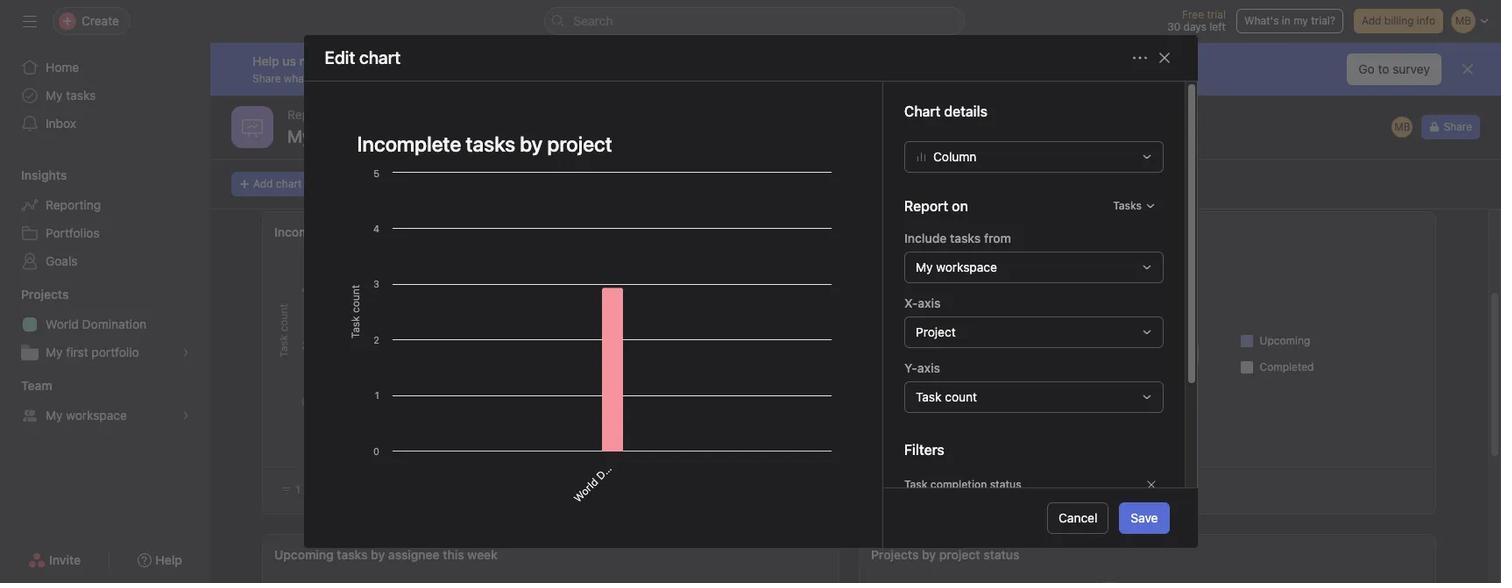 Task type: vqa. For each thing, say whether or not it's contained in the screenshot.
'Cancel' button
yes



Task type: describe. For each thing, give the bounding box(es) containing it.
2 vertical spatial world
[[571, 475, 601, 505]]

x-
[[904, 296, 918, 311]]

project
[[916, 325, 956, 340]]

insights button
[[0, 167, 67, 184]]

report image
[[242, 117, 263, 138]]

new
[[592, 71, 613, 85]]

inbox
[[46, 116, 76, 131]]

y-axis
[[904, 361, 940, 376]]

share inside button
[[1444, 120, 1473, 133]]

2 1 filter from the left
[[893, 483, 926, 496]]

project status
[[940, 547, 1020, 562]]

my inside dropdown button
[[916, 260, 933, 275]]

completed
[[1260, 360, 1315, 373]]

my right report image
[[288, 126, 312, 146]]

insights
[[21, 167, 67, 182]]

to inside help us make asana better share what brought you to asana so we can improve the product for new users.
[[374, 71, 384, 85]]

save button
[[1120, 502, 1170, 534]]

projects element
[[0, 279, 210, 370]]

global element
[[0, 43, 210, 148]]

add billing info
[[1362, 14, 1436, 27]]

1 vertical spatial domination
[[551, 383, 600, 432]]

add for add chart
[[253, 177, 273, 190]]

asana
[[387, 71, 417, 85]]

help us make asana better share what brought you to asana so we can improve the product for new users.
[[252, 53, 646, 85]]

incomplete tasks by project
[[274, 224, 435, 239]]

share button
[[1422, 115, 1481, 139]]

portfolios link
[[11, 219, 200, 247]]

go to survey button
[[1348, 53, 1442, 85]]

users.
[[616, 71, 646, 85]]

free
[[1183, 8, 1205, 21]]

count
[[945, 390, 977, 405]]

insights element
[[0, 160, 210, 279]]

filters
[[904, 442, 945, 458]]

go to survey
[[1359, 61, 1431, 76]]

edit chart
[[325, 48, 401, 68]]

close image
[[1158, 51, 1172, 65]]

goals link
[[11, 247, 200, 275]]

free trial 30 days left
[[1168, 8, 1226, 33]]

to inside 'button'
[[1379, 61, 1390, 76]]

my first portfolio link
[[11, 338, 200, 366]]

task completion status
[[904, 478, 1022, 491]]

mb button
[[1391, 115, 1415, 139]]

what's
[[1245, 14, 1280, 27]]

cancel
[[1059, 510, 1098, 525]]

in for tasks
[[968, 483, 977, 496]]

task count
[[916, 390, 977, 405]]

more actions image
[[1133, 51, 1147, 65]]

upcoming for upcoming
[[1260, 334, 1311, 347]]

report on
[[904, 198, 968, 214]]

column
[[933, 149, 977, 164]]

column button
[[904, 141, 1164, 173]]

team
[[21, 378, 52, 393]]

assignee
[[388, 547, 440, 562]]

projects for projects by project status
[[871, 547, 919, 562]]

survey
[[1393, 61, 1431, 76]]

tasks button
[[1105, 194, 1164, 219]]

my inside projects element
[[46, 345, 63, 359]]

from
[[984, 231, 1011, 246]]

1 inside button
[[295, 483, 301, 496]]

invite
[[49, 552, 81, 567]]

we
[[435, 71, 449, 85]]

my inside global element
[[46, 88, 63, 103]]

my workspace link
[[11, 402, 200, 430]]

add to starred image
[[469, 130, 483, 144]]

first
[[66, 345, 88, 359]]

projects by project status
[[871, 547, 1020, 562]]

incomplete
[[274, 224, 339, 239]]

chart details
[[904, 104, 988, 120]]

task count button
[[904, 382, 1164, 413]]

0 vertical spatial reporting
[[288, 107, 343, 122]]

tasks for tasks by completion status this month
[[871, 224, 904, 239]]

upcoming for upcoming tasks by assignee this week
[[274, 547, 334, 562]]

world inside world domination link
[[46, 317, 79, 331]]

upcoming tasks by assignee this week
[[274, 547, 498, 562]]

1 vertical spatial world
[[529, 425, 559, 455]]

search button
[[544, 7, 965, 35]]

1 vertical spatial completion
[[931, 478, 987, 491]]

2 filter from the left
[[900, 483, 926, 496]]

go
[[1359, 61, 1375, 76]]

for
[[576, 71, 589, 85]]

axis for y-
[[917, 361, 940, 376]]

tasks for tasks
[[1113, 199, 1142, 212]]

what's in my trial? button
[[1237, 9, 1344, 33]]

0 vertical spatial status
[[993, 224, 1029, 239]]

asana better
[[334, 53, 408, 68]]

0 horizontal spatial by
[[371, 547, 385, 562]]

goals
[[46, 253, 78, 268]]

what
[[284, 71, 308, 85]]

so
[[420, 71, 432, 85]]

include tasks from
[[904, 231, 1011, 246]]

1 filter inside button
[[295, 483, 329, 496]]

first dashboard
[[316, 126, 436, 146]]

cancel button
[[1048, 502, 1109, 534]]

x-axis
[[904, 296, 941, 311]]

billing
[[1385, 14, 1415, 27]]

home link
[[11, 53, 200, 82]]

workspace inside "my workspace" link
[[66, 408, 127, 423]]

tasks for include
[[950, 231, 981, 246]]

axis for x-
[[918, 296, 941, 311]]



Task type: locate. For each thing, give the bounding box(es) containing it.
projects button
[[0, 286, 69, 303]]

1 1 from the left
[[295, 483, 301, 496]]

left
[[1210, 20, 1226, 33]]

1 vertical spatial tasks
[[871, 224, 904, 239]]

2 vertical spatial tasks
[[937, 483, 966, 496]]

reporting link
[[288, 105, 343, 124], [11, 191, 200, 219]]

1 horizontal spatial in
[[1282, 14, 1291, 27]]

1 horizontal spatial filter
[[900, 483, 926, 496]]

axis
[[918, 296, 941, 311], [917, 361, 940, 376]]

1 horizontal spatial tasks
[[937, 483, 966, 496]]

0 vertical spatial workspace
[[936, 260, 997, 275]]

projects down the goals at top
[[21, 287, 69, 302]]

2 horizontal spatial by
[[922, 547, 936, 562]]

1
[[295, 483, 301, 496], [893, 483, 898, 496]]

1 vertical spatial axis
[[917, 361, 940, 376]]

1 axis from the top
[[918, 296, 941, 311]]

0 horizontal spatial add
[[253, 177, 273, 190]]

1 horizontal spatial to
[[1379, 61, 1390, 76]]

world domination link
[[11, 310, 200, 338]]

my tasks link
[[11, 82, 200, 110]]

1 vertical spatial reporting
[[46, 197, 101, 212]]

search
[[574, 13, 613, 28]]

0 vertical spatial world
[[46, 317, 79, 331]]

my
[[46, 88, 63, 103], [288, 126, 312, 146], [916, 260, 933, 275], [46, 345, 63, 359], [46, 408, 63, 423], [980, 483, 996, 496]]

1 horizontal spatial share
[[1444, 120, 1473, 133]]

this week
[[443, 547, 498, 562]]

1 vertical spatial upcoming
[[274, 547, 334, 562]]

banner
[[210, 43, 1502, 96]]

domination inside projects element
[[82, 317, 147, 331]]

by project
[[376, 224, 435, 239]]

0 horizontal spatial upcoming
[[274, 547, 334, 562]]

add left billing
[[1362, 14, 1382, 27]]

inbox link
[[11, 110, 200, 138]]

0 horizontal spatial reporting
[[46, 197, 101, 212]]

my left first
[[46, 345, 63, 359]]

completion
[[925, 224, 990, 239], [931, 478, 987, 491]]

0 horizontal spatial workspace
[[66, 408, 127, 423]]

axis up project
[[918, 296, 941, 311]]

projects left project status
[[871, 547, 919, 562]]

us
[[283, 53, 296, 68]]

tasks left assignee
[[337, 547, 368, 562]]

world domination inside projects element
[[46, 317, 147, 331]]

workspace up cancel button
[[998, 483, 1053, 496]]

workspace down my first portfolio
[[66, 408, 127, 423]]

my down include
[[916, 260, 933, 275]]

0 vertical spatial tasks
[[1113, 199, 1142, 212]]

in for what's
[[1282, 14, 1291, 27]]

task for task count
[[916, 390, 942, 405]]

0 horizontal spatial world
[[46, 317, 79, 331]]

tasks for upcoming
[[337, 547, 368, 562]]

0 horizontal spatial share
[[252, 71, 281, 85]]

my up project status
[[980, 483, 996, 496]]

reporting inside insights element
[[46, 197, 101, 212]]

my up inbox
[[46, 88, 63, 103]]

1 filter from the left
[[303, 483, 329, 496]]

add left chart
[[253, 177, 273, 190]]

the
[[515, 71, 531, 85]]

1 horizontal spatial my workspace
[[916, 260, 997, 275]]

tasks left by project
[[342, 224, 373, 239]]

show options image
[[444, 130, 458, 144]]

1 horizontal spatial 1
[[893, 483, 898, 496]]

include
[[904, 231, 947, 246]]

upcoming
[[1260, 334, 1311, 347], [274, 547, 334, 562]]

0 vertical spatial in
[[1282, 14, 1291, 27]]

portfolios
[[46, 225, 100, 240]]

trial?
[[1312, 14, 1336, 27]]

projects for projects
[[21, 287, 69, 302]]

1 vertical spatial task
[[904, 478, 928, 491]]

my down team
[[46, 408, 63, 423]]

help
[[252, 53, 279, 68]]

tasks in my workspace
[[937, 483, 1053, 496]]

completion down report on
[[925, 224, 990, 239]]

1 horizontal spatial projects
[[871, 547, 919, 562]]

2 horizontal spatial tasks
[[1113, 199, 1142, 212]]

1 vertical spatial reporting link
[[11, 191, 200, 219]]

by for projects
[[922, 547, 936, 562]]

add for add billing info
[[1362, 14, 1382, 27]]

1 horizontal spatial by
[[908, 224, 922, 239]]

1 horizontal spatial add
[[1362, 14, 1382, 27]]

0 vertical spatial task
[[916, 390, 942, 405]]

share down help
[[252, 71, 281, 85]]

tasks for tasks in my workspace
[[937, 483, 966, 496]]

tasks for incomplete
[[342, 224, 373, 239]]

1 vertical spatial in
[[968, 483, 977, 496]]

add chart button
[[231, 172, 310, 196]]

0 horizontal spatial filter
[[303, 483, 329, 496]]

projects inside dropdown button
[[21, 287, 69, 302]]

to right you
[[374, 71, 384, 85]]

1 horizontal spatial upcoming
[[1260, 334, 1311, 347]]

0 horizontal spatial my workspace
[[46, 408, 127, 423]]

portfolio
[[92, 345, 139, 359]]

my inside teams 'element'
[[46, 408, 63, 423]]

0 vertical spatial add
[[1362, 14, 1382, 27]]

2 axis from the top
[[917, 361, 940, 376]]

my workspace button
[[904, 252, 1164, 284]]

task inside dropdown button
[[916, 390, 942, 405]]

0 horizontal spatial 1 filter
[[295, 483, 329, 496]]

2 1 from the left
[[893, 483, 898, 496]]

by
[[908, 224, 922, 239], [371, 547, 385, 562], [922, 547, 936, 562]]

what's in my trial?
[[1245, 14, 1336, 27]]

0 vertical spatial axis
[[918, 296, 941, 311]]

task for task completion status
[[904, 478, 928, 491]]

2 vertical spatial workspace
[[998, 483, 1053, 496]]

my workspace down team
[[46, 408, 127, 423]]

a button to remove the filter image
[[1146, 480, 1157, 490]]

share inside help us make asana better share what brought you to asana so we can improve the product for new users.
[[252, 71, 281, 85]]

home
[[46, 60, 79, 75]]

my workspace down include tasks from
[[916, 260, 997, 275]]

filter inside button
[[303, 483, 329, 496]]

axis up task count
[[917, 361, 940, 376]]

2 horizontal spatial workspace
[[998, 483, 1053, 496]]

by for tasks
[[908, 224, 922, 239]]

task
[[916, 390, 942, 405], [904, 478, 928, 491]]

1 vertical spatial my workspace
[[46, 408, 127, 423]]

reporting link up portfolios
[[11, 191, 200, 219]]

to
[[1379, 61, 1390, 76], [374, 71, 384, 85]]

1 horizontal spatial 1 filter
[[893, 483, 926, 496]]

0 horizontal spatial in
[[968, 483, 977, 496]]

dismiss image
[[1462, 62, 1476, 76]]

tasks down home
[[66, 88, 96, 103]]

30
[[1168, 20, 1181, 33]]

reporting
[[288, 107, 343, 122], [46, 197, 101, 212]]

by left assignee
[[371, 547, 385, 562]]

0 vertical spatial reporting link
[[288, 105, 343, 124]]

my first dashboard
[[288, 126, 436, 146]]

workspace down include tasks from
[[936, 260, 997, 275]]

0 vertical spatial completion
[[925, 224, 990, 239]]

mb
[[1395, 120, 1411, 133]]

status up my workspace dropdown button
[[993, 224, 1029, 239]]

by down report on
[[908, 224, 922, 239]]

hide sidebar image
[[23, 14, 37, 28]]

search list box
[[544, 7, 965, 35]]

reporting down brought
[[288, 107, 343, 122]]

0 vertical spatial domination
[[82, 317, 147, 331]]

1 1 filter from the left
[[295, 483, 329, 496]]

my first portfolio
[[46, 345, 139, 359]]

world domination
[[46, 317, 147, 331], [529, 383, 600, 455], [571, 434, 643, 505]]

0 vertical spatial projects
[[21, 287, 69, 302]]

0 horizontal spatial to
[[374, 71, 384, 85]]

task down filters
[[904, 478, 928, 491]]

1 vertical spatial workspace
[[66, 408, 127, 423]]

0 vertical spatial upcoming
[[1260, 334, 1311, 347]]

my
[[1294, 14, 1309, 27]]

tasks for my
[[66, 88, 96, 103]]

workspace inside my workspace dropdown button
[[936, 260, 997, 275]]

0 vertical spatial share
[[252, 71, 281, 85]]

0 horizontal spatial 1
[[295, 483, 301, 496]]

1 vertical spatial share
[[1444, 120, 1473, 133]]

tasks inside dropdown button
[[1113, 199, 1142, 212]]

team button
[[0, 377, 52, 395]]

to right go
[[1379, 61, 1390, 76]]

brought
[[311, 71, 350, 85]]

Incomplete tasks by project text field
[[346, 124, 840, 164]]

1 horizontal spatial reporting link
[[288, 105, 343, 124]]

share right "mb" at the right top
[[1444, 120, 1473, 133]]

0 horizontal spatial projects
[[21, 287, 69, 302]]

domination
[[82, 317, 147, 331], [551, 383, 600, 432], [593, 434, 643, 483]]

invite button
[[17, 544, 92, 576]]

0 horizontal spatial tasks
[[871, 224, 904, 239]]

1 horizontal spatial workspace
[[936, 260, 997, 275]]

teams element
[[0, 370, 210, 433]]

filter
[[303, 483, 329, 496], [900, 483, 926, 496]]

info
[[1418, 14, 1436, 27]]

0 vertical spatial my workspace
[[916, 260, 997, 275]]

task down y-axis
[[916, 390, 942, 405]]

2 horizontal spatial world
[[571, 475, 601, 505]]

by left project status
[[922, 547, 936, 562]]

1 vertical spatial add
[[253, 177, 273, 190]]

product
[[534, 71, 573, 85]]

completion down filters
[[931, 478, 987, 491]]

tasks by completion status this month
[[871, 224, 1094, 239]]

status up project status
[[990, 478, 1022, 491]]

tasks left from
[[950, 231, 981, 246]]

tasks inside global element
[[66, 88, 96, 103]]

days
[[1184, 20, 1207, 33]]

1 horizontal spatial reporting
[[288, 107, 343, 122]]

2 vertical spatial domination
[[593, 434, 643, 483]]

in inside button
[[1282, 14, 1291, 27]]

1 horizontal spatial world
[[529, 425, 559, 455]]

in left the 'my'
[[1282, 14, 1291, 27]]

in up project status
[[968, 483, 977, 496]]

1 vertical spatial projects
[[871, 547, 919, 562]]

improve
[[472, 71, 512, 85]]

my tasks
[[46, 88, 96, 103]]

1 filter
[[295, 483, 329, 496], [893, 483, 926, 496]]

my workspace inside my workspace dropdown button
[[916, 260, 997, 275]]

my workspace inside "my workspace" link
[[46, 408, 127, 423]]

1 filter button
[[274, 478, 464, 502]]

workspace
[[936, 260, 997, 275], [66, 408, 127, 423], [998, 483, 1053, 496]]

world
[[46, 317, 79, 331], [529, 425, 559, 455], [571, 475, 601, 505]]

reporting up portfolios
[[46, 197, 101, 212]]

share
[[252, 71, 281, 85], [1444, 120, 1473, 133]]

y-
[[904, 361, 917, 376]]

tasks
[[1113, 199, 1142, 212], [871, 224, 904, 239], [937, 483, 966, 496]]

reporting link down brought
[[288, 105, 343, 124]]

this month
[[1032, 224, 1094, 239]]

add billing info button
[[1355, 9, 1444, 33]]

can
[[452, 71, 469, 85]]

1 vertical spatial status
[[990, 478, 1022, 491]]

project button
[[904, 317, 1164, 348]]

0 horizontal spatial reporting link
[[11, 191, 200, 219]]

you
[[353, 71, 371, 85]]

add chart
[[253, 177, 302, 190]]

banner containing help us make asana better
[[210, 43, 1502, 96]]

trial
[[1208, 8, 1226, 21]]

make
[[300, 53, 331, 68]]



